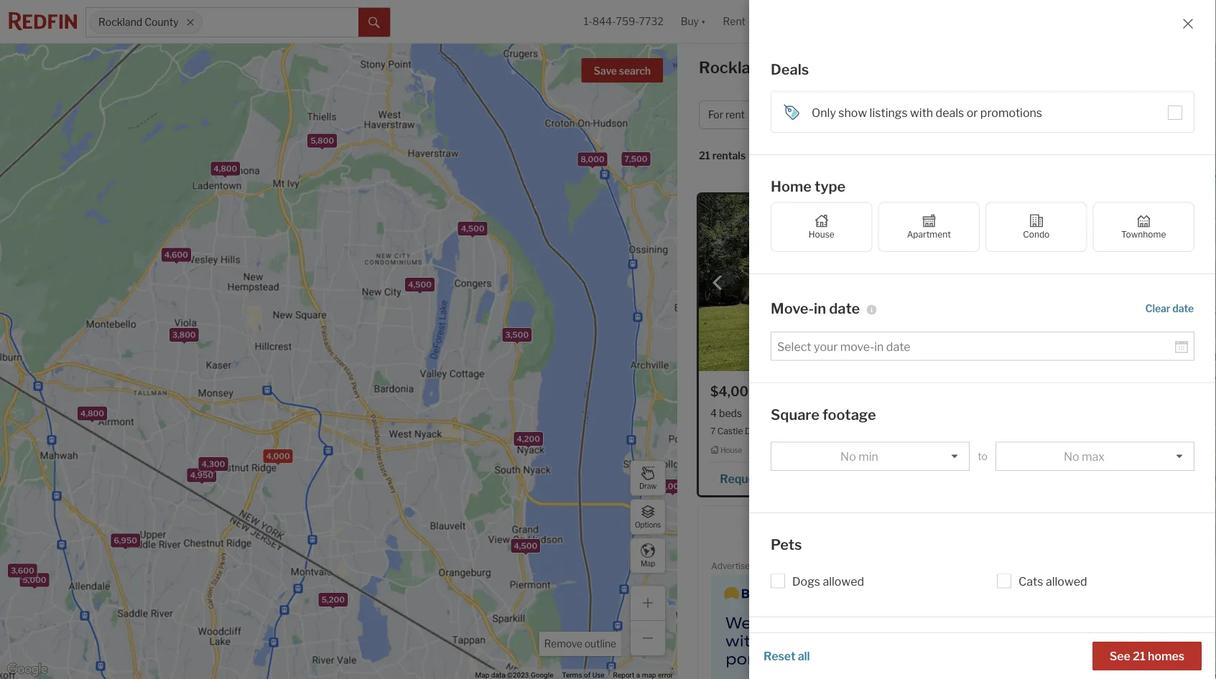 Task type: vqa. For each thing, say whether or not it's contained in the screenshot.
"sq" corresponding to 2,350
no



Task type: describe. For each thing, give the bounding box(es) containing it.
3,500
[[505, 330, 529, 340]]

:
[[784, 150, 787, 162]]

request
[[720, 472, 765, 486]]

search
[[619, 65, 651, 77]]

photo of 27 pinebrook rd, monsey, ny 10952 image
[[952, 195, 1192, 371]]

valley,
[[785, 426, 811, 436]]

to
[[978, 451, 987, 463]]

recommended button
[[787, 149, 873, 163]]

dogs
[[792, 575, 820, 589]]

2
[[750, 407, 756, 419]]

Condo checkbox
[[985, 203, 1087, 252]]

move-in date
[[771, 300, 860, 317]]

21 inside button
[[1133, 649, 1146, 663]]

reset all button
[[764, 642, 810, 671]]

$4,000 /mo
[[710, 384, 782, 399]]

rockland county
[[98, 16, 179, 28]]

favorite button image for $4,950 /mo
[[1162, 383, 1181, 402]]

2+
[[977, 109, 989, 121]]

beds
[[719, 407, 742, 419]]

price button
[[778, 101, 839, 129]]

allowed for cats allowed
[[1046, 575, 1087, 589]]

square
[[771, 406, 819, 424]]

home inside button
[[854, 109, 883, 121]]

1,632 sq ft
[[793, 407, 842, 419]]

spring
[[757, 426, 784, 436]]

0 horizontal spatial 4,800
[[80, 409, 104, 418]]

photo of 7 castle dr, spring valley, ny 10977 image
[[699, 195, 939, 371]]

show
[[838, 106, 867, 120]]

1 vertical spatial home
[[771, 178, 812, 196]]

21 inside 21 rentals •
[[699, 150, 710, 162]]

house for $4,950 /mo
[[974, 446, 996, 455]]

favorite button image for $4,000 /mo
[[909, 383, 927, 402]]

4 bd / 2+ ba
[[948, 109, 1003, 121]]

only
[[812, 106, 836, 120]]

4,300
[[202, 460, 225, 469]]

townhome
[[1121, 230, 1166, 240]]

3,600
[[11, 566, 34, 576]]

price
[[787, 109, 812, 121]]

1 vertical spatial home type
[[771, 178, 846, 196]]

no max
[[1064, 450, 1105, 464]]

move-
[[771, 300, 814, 317]]

1-
[[584, 15, 592, 28]]

for
[[708, 109, 723, 121]]

1 vertical spatial type
[[815, 178, 846, 196]]

cats
[[1018, 575, 1043, 589]]

photos button
[[1101, 152, 1160, 175]]

for rent button
[[699, 101, 772, 129]]

photos
[[1104, 153, 1143, 167]]

10977
[[827, 426, 853, 436]]

759-
[[616, 15, 639, 28]]

save
[[594, 65, 617, 77]]

5,800
[[310, 136, 334, 146]]

1 horizontal spatial 5,000
[[635, 470, 659, 479]]

no for no min
[[840, 450, 856, 464]]

7 castle dr, spring valley, ny 10977
[[710, 426, 853, 436]]

ny
[[813, 426, 825, 436]]

save search
[[594, 65, 651, 77]]

draw button
[[630, 460, 666, 496]]

see 21 homes
[[1110, 649, 1184, 663]]

county for rockland county
[[145, 16, 179, 28]]

remove outline
[[544, 638, 616, 650]]

reset
[[764, 649, 795, 663]]

/mo for $4,950
[[1010, 384, 1035, 399]]

request a tour button
[[710, 467, 814, 488]]

table
[[1163, 153, 1192, 167]]

previous button image
[[710, 276, 725, 290]]

options button
[[630, 499, 666, 535]]

apartments
[[831, 58, 922, 77]]

date inside button
[[1172, 303, 1194, 315]]

favorite button checkbox
[[909, 383, 927, 402]]

3,800
[[172, 330, 196, 340]]

rent
[[951, 58, 987, 77]]

reset all
[[764, 649, 810, 663]]

ad region
[[711, 575, 927, 679]]

or
[[967, 106, 978, 120]]

see 21 homes button
[[1092, 642, 1202, 671]]

square footage
[[771, 406, 876, 424]]

for rent
[[708, 109, 745, 121]]

in
[[814, 300, 826, 317]]

favorite button checkbox
[[1162, 383, 1181, 402]]

clear
[[1145, 303, 1170, 315]]

clear date button
[[1145, 296, 1194, 321]]

all
[[798, 649, 810, 663]]

request a tour
[[720, 472, 799, 486]]



Task type: locate. For each thing, give the bounding box(es) containing it.
recommended
[[789, 150, 862, 162]]

2 horizontal spatial house
[[974, 446, 996, 455]]

baths
[[758, 407, 785, 419]]

rockland left remove rockland county image
[[98, 16, 142, 28]]

remove
[[544, 638, 582, 650]]

home type left with
[[854, 109, 906, 121]]

no for no max
[[1064, 450, 1079, 464]]

1 horizontal spatial date
[[1172, 303, 1194, 315]]

map
[[641, 560, 655, 568]]

1-844-759-7732
[[584, 15, 663, 28]]

clear date
[[1145, 303, 1194, 315]]

1 vertical spatial 4
[[710, 407, 717, 419]]

/
[[972, 109, 975, 121]]

0 vertical spatial 4,800
[[214, 164, 237, 174]]

advertisement
[[711, 561, 771, 571]]

pets
[[771, 537, 802, 554]]

remove outline button
[[539, 632, 621, 656]]

1 vertical spatial rockland
[[699, 58, 769, 77]]

4 left bd
[[948, 109, 955, 121]]

0 vertical spatial 21
[[699, 150, 710, 162]]

county for rockland county apartments for rent
[[773, 58, 828, 77]]

no left max
[[1064, 450, 1079, 464]]

deals
[[936, 106, 964, 120]]

1 horizontal spatial house
[[809, 230, 834, 240]]

rent
[[725, 109, 745, 121]]

type inside button
[[885, 109, 906, 121]]

0 vertical spatial home
[[854, 109, 883, 121]]

4,000
[[266, 452, 290, 461]]

0 horizontal spatial house
[[721, 446, 742, 455]]

1 horizontal spatial county
[[773, 58, 828, 77]]

type left with
[[885, 109, 906, 121]]

rockland county apartments for rent
[[699, 58, 987, 77]]

home down the : at top right
[[771, 178, 812, 196]]

condo
[[1023, 230, 1050, 240]]

/mo
[[758, 384, 782, 399], [1010, 384, 1035, 399]]

house
[[809, 230, 834, 240], [721, 446, 742, 455], [974, 446, 996, 455]]

0 vertical spatial home type
[[854, 109, 906, 121]]

see
[[1110, 649, 1130, 663]]

4 for 4 beds
[[710, 407, 717, 419]]

4 left beds
[[710, 407, 717, 419]]

0 horizontal spatial /mo
[[758, 384, 782, 399]]

ba
[[991, 109, 1003, 121]]

0 vertical spatial rockland
[[98, 16, 142, 28]]

favorite button image
[[909, 383, 927, 402], [1162, 383, 1181, 402]]

1 horizontal spatial allowed
[[1046, 575, 1087, 589]]

/mo down select your move-in date text field
[[1010, 384, 1035, 399]]

21 left rentals
[[699, 150, 710, 162]]

1 no from the left
[[840, 450, 856, 464]]

1,632
[[793, 407, 818, 419]]

5,000 up draw
[[635, 470, 659, 479]]

6,950
[[114, 536, 137, 546]]

7732
[[639, 15, 663, 28]]

county
[[145, 16, 179, 28], [773, 58, 828, 77]]

county up price
[[773, 58, 828, 77]]

/mo for $4,000
[[758, 384, 782, 399]]

1 vertical spatial 4,800
[[80, 409, 104, 418]]

0 horizontal spatial 5,000
[[23, 576, 46, 585]]

no left min
[[840, 450, 856, 464]]

map region
[[0, 22, 719, 679]]

photo of 29 astor pl, monsey, ny 10952 image
[[952, 507, 1192, 679]]

4 beds
[[710, 407, 742, 419]]

dogs allowed
[[792, 575, 864, 589]]

0 vertical spatial type
[[885, 109, 906, 121]]

tour
[[776, 472, 799, 486]]

2 no from the left
[[1064, 450, 1079, 464]]

1 horizontal spatial type
[[885, 109, 906, 121]]

0 horizontal spatial 4
[[710, 407, 717, 419]]

0 horizontal spatial type
[[815, 178, 846, 196]]

Select your move-in date text field
[[777, 340, 1175, 354]]

promotions
[[980, 106, 1042, 120]]

option group
[[771, 203, 1194, 252]]

1 vertical spatial county
[[773, 58, 828, 77]]

1 horizontal spatial 4,500
[[461, 224, 484, 234]]

google image
[[4, 661, 51, 679]]

home type button
[[845, 101, 933, 129]]

with
[[910, 106, 933, 120]]

$4,950 /mo
[[964, 384, 1035, 399]]

Apartment checkbox
[[878, 203, 980, 252]]

4 for 4 bd / 2+ ba
[[948, 109, 955, 121]]

7
[[710, 426, 716, 436]]

remove rockland county image
[[186, 18, 195, 27]]

1 horizontal spatial 21
[[1133, 649, 1146, 663]]

for
[[925, 58, 947, 77]]

submit search image
[[368, 17, 380, 29]]

footage
[[822, 406, 876, 424]]

ft
[[834, 407, 842, 419]]

rentals
[[712, 150, 746, 162]]

sort
[[763, 150, 784, 162]]

listings
[[870, 106, 908, 120]]

8,000
[[581, 155, 604, 164]]

options
[[635, 521, 661, 530]]

rockland for rockland county
[[98, 16, 142, 28]]

type down "recommended" button
[[815, 178, 846, 196]]

save search button
[[581, 58, 663, 83]]

1 horizontal spatial 4
[[948, 109, 955, 121]]

5,000
[[635, 470, 659, 479], [23, 576, 46, 585]]

0 horizontal spatial county
[[145, 16, 179, 28]]

7,500
[[624, 154, 647, 164]]

2 vertical spatial 4,500
[[514, 542, 537, 551]]

1 /mo from the left
[[758, 384, 782, 399]]

home type down the recommended
[[771, 178, 846, 196]]

1 horizontal spatial favorite button image
[[1162, 383, 1181, 402]]

allowed right cats
[[1046, 575, 1087, 589]]

4,800
[[214, 164, 237, 174], [80, 409, 104, 418]]

rockland up rent
[[699, 58, 769, 77]]

option group containing house
[[771, 203, 1194, 252]]

0 horizontal spatial date
[[829, 300, 860, 317]]

0 horizontal spatial allowed
[[823, 575, 864, 589]]

5,000 down 3,600
[[23, 576, 46, 585]]

rockland for rockland county apartments for rent
[[699, 58, 769, 77]]

date right clear on the top of page
[[1172, 303, 1194, 315]]

a
[[768, 472, 774, 486]]

1 vertical spatial 5,000
[[23, 576, 46, 585]]

0 vertical spatial 4
[[948, 109, 955, 121]]

date
[[829, 300, 860, 317], [1172, 303, 1194, 315]]

•
[[753, 151, 756, 163]]

1 allowed from the left
[[823, 575, 864, 589]]

dr,
[[745, 426, 756, 436]]

2 allowed from the left
[[1046, 575, 1087, 589]]

deals
[[771, 61, 809, 79]]

0 horizontal spatial home
[[771, 178, 812, 196]]

1 horizontal spatial rockland
[[699, 58, 769, 77]]

2 /mo from the left
[[1010, 384, 1035, 399]]

4,200
[[517, 434, 540, 444]]

sort :
[[763, 150, 787, 162]]

1-844-759-7732 link
[[584, 15, 663, 28]]

0 vertical spatial 5,000
[[635, 470, 659, 479]]

1 horizontal spatial /mo
[[1010, 384, 1035, 399]]

bd
[[957, 109, 969, 121]]

1 vertical spatial 21
[[1133, 649, 1146, 663]]

date right in
[[829, 300, 860, 317]]

4,600
[[164, 250, 188, 260]]

map button
[[630, 538, 666, 574]]

Townhome checkbox
[[1093, 203, 1194, 252]]

allowed right dogs
[[823, 575, 864, 589]]

1 horizontal spatial home
[[854, 109, 883, 121]]

remove 4 bd / 2+ ba image
[[1010, 111, 1019, 119]]

4,500
[[461, 224, 484, 234], [408, 280, 432, 290], [514, 542, 537, 551]]

2 baths
[[750, 407, 785, 419]]

House checkbox
[[771, 203, 872, 252]]

cats allowed
[[1018, 575, 1087, 589]]

0 horizontal spatial favorite button image
[[909, 383, 927, 402]]

2 favorite button image from the left
[[1162, 383, 1181, 402]]

0 horizontal spatial no
[[840, 450, 856, 464]]

0 horizontal spatial home type
[[771, 178, 846, 196]]

0 horizontal spatial rockland
[[98, 16, 142, 28]]

21 right see
[[1133, 649, 1146, 663]]

county left remove rockland county image
[[145, 16, 179, 28]]

table button
[[1160, 152, 1194, 173]]

None search field
[[203, 8, 358, 37]]

max
[[1082, 450, 1105, 464]]

min
[[858, 450, 878, 464]]

21
[[699, 150, 710, 162], [1133, 649, 1146, 663]]

1 horizontal spatial 4,800
[[214, 164, 237, 174]]

1 favorite button image from the left
[[909, 383, 927, 402]]

0 vertical spatial 4,500
[[461, 224, 484, 234]]

home right only at the right top of the page
[[854, 109, 883, 121]]

house for $4,000 /mo
[[721, 446, 742, 455]]

1 horizontal spatial no
[[1064, 450, 1079, 464]]

21 rentals •
[[699, 150, 756, 163]]

0 vertical spatial county
[[145, 16, 179, 28]]

home type inside home type button
[[854, 109, 906, 121]]

no min
[[840, 450, 878, 464]]

allowed for dogs allowed
[[823, 575, 864, 589]]

sq
[[821, 407, 832, 419]]

house inside option
[[809, 230, 834, 240]]

1 vertical spatial 4,500
[[408, 280, 432, 290]]

amenities
[[771, 641, 841, 658]]

apartment
[[907, 230, 951, 240]]

/mo up baths
[[758, 384, 782, 399]]

0 horizontal spatial 4,500
[[408, 280, 432, 290]]

castle
[[717, 426, 743, 436]]

4 inside 4 bd / 2+ ba "button"
[[948, 109, 955, 121]]

2 horizontal spatial 4,500
[[514, 542, 537, 551]]

outline
[[585, 638, 616, 650]]

1 horizontal spatial home type
[[854, 109, 906, 121]]

0 horizontal spatial 21
[[699, 150, 710, 162]]



